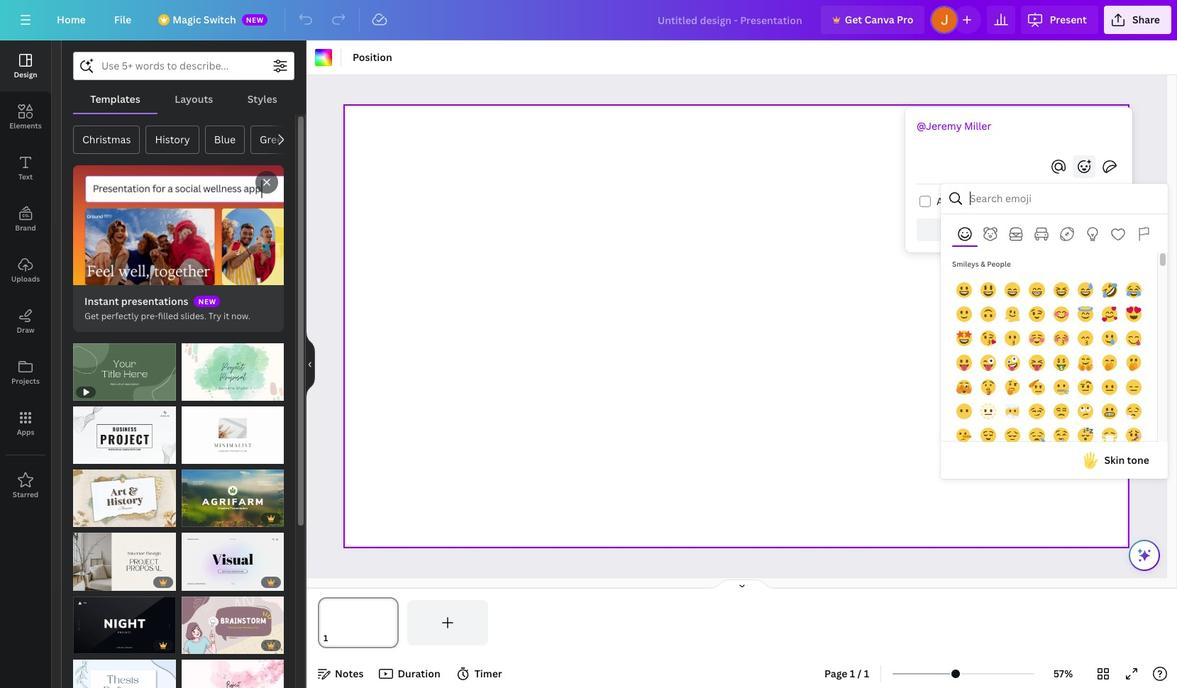 Task type: locate. For each thing, give the bounding box(es) containing it.
kissing face with smiling eyes image
[[1078, 331, 1093, 347]]

1 inside beige scrapbook art and history museum presentation group
[[80, 514, 84, 524]]

smiling face with tear image
[[1102, 331, 1118, 347]]

canva
[[865, 13, 895, 26]]

kissing face with closed eyes image
[[1054, 331, 1069, 347]]

shushing face image
[[981, 379, 997, 395]]

2 1 of 13 from the top
[[80, 577, 108, 587]]

16
[[207, 577, 216, 587]]

1 up green yellow modern farming presentation 16:9 "group"
[[188, 451, 193, 461]]

1 left the 20
[[188, 387, 193, 397]]

1 of 13
[[80, 514, 108, 524], [80, 577, 108, 587]]

smileys & people
[[952, 259, 1011, 269]]

beaming face with smiling eyes image
[[1029, 282, 1045, 298]]

comment
[[1046, 223, 1094, 236]]

of up black and gray gradient professional presentation group
[[86, 577, 97, 587]]

of left 15
[[195, 514, 205, 524]]

13 for 1 of 16
[[99, 577, 108, 587]]

you
[[983, 194, 1000, 208]]

25
[[99, 641, 108, 651]]

new
[[246, 15, 264, 25], [198, 296, 216, 306]]

get left canva
[[845, 13, 862, 26]]

get for get perfectly pre-filled slides. try it now.
[[84, 310, 99, 322]]

of inside gradient minimal portfolio proposal presentation group
[[195, 577, 205, 587]]

1 for beige scrapbook art and history museum presentation group on the bottom left of page
[[80, 514, 84, 524]]

13 up black and gray gradient professional presentation group
[[99, 577, 108, 587]]

1 left /
[[850, 667, 855, 681]]

1 vertical spatial 10
[[207, 641, 217, 651]]

20
[[207, 387, 217, 397]]

1 10 from the top
[[207, 451, 217, 461]]

face with open eyes and hand over mouth image
[[1126, 355, 1142, 371]]

skin
[[1105, 453, 1125, 467]]

get canva pro button
[[821, 6, 925, 34]]

green
[[260, 133, 289, 146]]

get for get canva pro
[[845, 13, 862, 26]]

duration
[[398, 667, 440, 681]]

1 of 16
[[188, 577, 216, 587]]

1
[[188, 387, 193, 397], [80, 451, 84, 461], [188, 451, 193, 461], [80, 514, 84, 524], [188, 514, 193, 524], [80, 577, 84, 587], [188, 577, 193, 587], [80, 641, 84, 651], [188, 641, 193, 651], [850, 667, 855, 681], [864, 667, 869, 681]]

green blobs basic simple presentation group
[[73, 335, 176, 401]]

of for beige brown minimal organic creative project presentation group on the left
[[195, 387, 205, 397]]

of for gradient minimal portfolio proposal presentation group
[[195, 577, 205, 587]]

10 inside minimalist beige cream brand proposal presentation group
[[207, 451, 217, 461]]

1 vertical spatial new
[[198, 296, 216, 306]]

miller
[[964, 119, 992, 132]]

0 vertical spatial 10
[[207, 451, 217, 461]]

1 vertical spatial 1 of 13
[[80, 577, 108, 587]]

text button
[[0, 143, 51, 194]]

Use 5+ words to describe... search field
[[101, 53, 266, 79]]

beige brown minimal organic creative project presentation group
[[181, 335, 284, 401]]

face without mouth image
[[957, 404, 972, 419]]

1 inside minimalist beige cream brand proposal presentation group
[[188, 451, 193, 461]]

new inside the main menu bar
[[246, 15, 264, 25]]

Design title text field
[[646, 6, 815, 34]]

of
[[195, 387, 205, 397], [86, 451, 97, 461], [195, 451, 205, 461], [86, 514, 97, 524], [195, 514, 205, 524], [86, 577, 97, 587], [195, 577, 205, 587], [86, 641, 97, 651], [195, 641, 205, 651]]

smiling face with hearts image
[[1102, 307, 1118, 322]]

1 left 15
[[188, 514, 193, 524]]

1 of 10 inside beige brown pastel  playful manhwa illustration brainstorm presentation group
[[188, 641, 217, 651]]

10 up green yellow modern farming presentation 16:9 "group"
[[207, 451, 217, 461]]

1 of 10
[[188, 451, 217, 461], [188, 641, 217, 651]]

1 of 13 for 1 of 15
[[80, 514, 108, 524]]

lying face image
[[957, 428, 972, 443]]

1 of 10 up green yellow modern farming presentation 16:9 "group"
[[188, 451, 217, 461]]

1 vertical spatial 1 of 10
[[188, 641, 217, 651]]

1 left the 25 on the bottom
[[80, 641, 84, 651]]

1 of 10 up the pink rose watercolor organic creative project presentation group at the left of page
[[188, 641, 217, 651]]

1 vertical spatial get
[[84, 310, 99, 322]]

13
[[99, 514, 108, 524], [99, 577, 108, 587]]

1 vertical spatial 13
[[99, 577, 108, 587]]

presentation for a social wellness app image
[[73, 165, 284, 285]]

starred
[[13, 490, 38, 500]]

1 inside grey minimalist business project presentation group
[[80, 451, 84, 461]]

sleepy face image
[[1029, 428, 1045, 443]]

1 inside black and gray gradient professional presentation group
[[80, 641, 84, 651]]

of inside group
[[86, 641, 97, 651]]

0 vertical spatial 1 of 10
[[188, 451, 217, 461]]

of inside grey minimalist business project presentation group
[[86, 451, 97, 461]]

kissing face image
[[1005, 331, 1021, 347]]

star struck image
[[957, 331, 972, 347]]

squinting face with tongue image
[[1029, 355, 1045, 371]]

smiling face with heart-eyes image
[[1126, 307, 1142, 322]]

2 13 from the top
[[99, 577, 108, 587]]

of for minimalist beige cream brand proposal presentation group at the left of page
[[195, 451, 205, 461]]

1 of 13 up neutral elegant interior design project proposal presentation "group" at the left
[[80, 514, 108, 524]]

13 inside beige scrapbook art and history museum presentation group
[[99, 514, 108, 524]]

1 up black and gray gradient professional presentation group
[[80, 577, 84, 587]]

10 up the pink rose watercolor organic creative project presentation group at the left of page
[[207, 641, 217, 651]]

of up the pink rose watercolor organic creative project presentation group at the left of page
[[195, 641, 205, 651]]

2 10 from the top
[[207, 641, 217, 651]]

history button
[[146, 126, 199, 154]]

upside-down face image
[[981, 307, 997, 322]]

1 of 10 for 25
[[188, 641, 217, 651]]

0 horizontal spatial get
[[84, 310, 99, 322]]

of up neutral elegant interior design project proposal presentation "group" at the left
[[86, 514, 97, 524]]

1 1 of 10 from the top
[[188, 451, 217, 461]]

1 inside neutral elegant interior design project proposal presentation "group"
[[80, 577, 84, 587]]

@jeremy
[[917, 119, 962, 132]]

smileys
[[952, 259, 979, 269]]

13 up neutral elegant interior design project proposal presentation "group" at the left
[[99, 514, 108, 524]]

it
[[224, 310, 229, 322]]

Page title text field
[[334, 632, 340, 646]]

zipper-mouth face image
[[1054, 379, 1069, 395]]

get down the instant
[[84, 310, 99, 322]]

of for beige brown pastel  playful manhwa illustration brainstorm presentation group
[[195, 641, 205, 651]]

slightly smiling face image
[[957, 307, 972, 322]]

1 for gradient minimal portfolio proposal presentation group
[[188, 577, 193, 587]]

instant presentations
[[84, 294, 188, 308]]

home
[[57, 13, 86, 26]]

cancel
[[949, 223, 982, 236]]

1 of 10 inside minimalist beige cream brand proposal presentation group
[[188, 451, 217, 461]]

10 inside beige brown pastel  playful manhwa illustration brainstorm presentation group
[[207, 641, 217, 651]]

of inside neutral elegant interior design project proposal presentation "group"
[[86, 577, 97, 587]]

now.
[[231, 310, 250, 322]]

1 inside green yellow modern farming presentation 16:9 "group"
[[188, 514, 193, 524]]

instant
[[84, 294, 119, 308]]

1 for neutral elegant interior design project proposal presentation "group" at the left
[[80, 577, 84, 587]]

file
[[114, 13, 131, 26]]

face savoring food image
[[1126, 331, 1142, 347]]

relieved face image
[[981, 428, 997, 443]]

apps button
[[0, 398, 51, 449]]

1 left 14
[[80, 451, 84, 461]]

file button
[[103, 6, 143, 34]]

0 horizontal spatial new
[[198, 296, 216, 306]]

&
[[981, 259, 986, 269]]

get perfectly pre-filled slides. try it now.
[[84, 310, 250, 322]]

christmas
[[82, 133, 131, 146]]

of left 14
[[86, 451, 97, 461]]

of inside beige brown minimal organic creative project presentation group
[[195, 387, 205, 397]]

main menu bar
[[0, 0, 1177, 40]]

of left the 25 on the bottom
[[86, 641, 97, 651]]

15
[[207, 514, 216, 524]]

of for beige scrapbook art and history museum presentation group on the bottom left of page
[[86, 514, 97, 524]]

of inside beige brown pastel  playful manhwa illustration brainstorm presentation group
[[195, 641, 205, 651]]

uploads button
[[0, 245, 51, 296]]

1 of 13 for 1 of 16
[[80, 577, 108, 587]]

1 left 16
[[188, 577, 193, 587]]

face with raised eyebrow image
[[1078, 379, 1093, 395]]

14
[[99, 451, 108, 461]]

of up green yellow modern farming presentation 16:9 "group"
[[195, 451, 205, 461]]

1 inside beige brown pastel  playful manhwa illustration brainstorm presentation group
[[188, 641, 193, 651]]

hide pages image
[[708, 579, 776, 590]]

winking face image
[[1029, 307, 1045, 322]]

smiling face image
[[1029, 331, 1045, 347]]

1 of 13 inside neutral elegant interior design project proposal presentation "group"
[[80, 577, 108, 587]]

canva assistant image
[[1136, 547, 1153, 564]]

new right switch
[[246, 15, 264, 25]]

smiling face with open hands image
[[1078, 355, 1093, 371]]

get inside button
[[845, 13, 862, 26]]

switch
[[204, 13, 236, 26]]

@jeremy miller
[[917, 119, 992, 132]]

1 up the pink rose watercolor organic creative project presentation group at the left of page
[[188, 641, 193, 651]]

2 1 of 10 from the top
[[188, 641, 217, 651]]

design
[[14, 70, 37, 79]]

new up try
[[198, 296, 216, 306]]

1 inside gradient minimal portfolio proposal presentation group
[[188, 577, 193, 587]]

templates
[[90, 92, 140, 106]]

gradient minimal portfolio proposal presentation group
[[181, 525, 284, 591]]

brand button
[[0, 194, 51, 245]]

draw button
[[0, 296, 51, 347]]

1 inside beige brown minimal organic creative project presentation group
[[188, 387, 193, 397]]

melting face image
[[1005, 307, 1021, 322]]

1 horizontal spatial new
[[246, 15, 264, 25]]

projects button
[[0, 347, 51, 398]]

1 1 of 13 from the top
[[80, 514, 108, 524]]

0 vertical spatial get
[[845, 13, 862, 26]]

beige brown pastel  playful manhwa illustration brainstorm presentation group
[[181, 588, 284, 654]]

1 horizontal spatial get
[[845, 13, 862, 26]]

face blowing a kiss image
[[981, 331, 997, 347]]

blue
[[214, 133, 236, 146]]

smiling face with halo image
[[1078, 307, 1093, 322]]

1 for minimalist beige cream brand proposal presentation group at the left of page
[[188, 451, 193, 461]]

of inside minimalist beige cream brand proposal presentation group
[[195, 451, 205, 461]]

of left the 20
[[195, 387, 205, 397]]

1 of 13 up black and gray gradient professional presentation group
[[80, 577, 108, 587]]

filled
[[158, 310, 179, 322]]

skin tone button
[[1075, 446, 1157, 475]]

smirking face image
[[1029, 404, 1045, 419]]

13 inside neutral elegant interior design project proposal presentation "group"
[[99, 577, 108, 587]]

green button
[[251, 126, 298, 154]]

face with tongue image
[[957, 355, 972, 371]]

1 of 15
[[188, 514, 216, 524]]

of inside beige scrapbook art and history museum presentation group
[[86, 514, 97, 524]]

1 of 13 inside beige scrapbook art and history museum presentation group
[[80, 514, 108, 524]]

1 up neutral elegant interior design project proposal presentation "group" at the left
[[80, 514, 84, 524]]

grinning face with big eyes image
[[981, 282, 997, 298]]

#ffffff image
[[315, 49, 332, 66]]

face in clouds image
[[1005, 404, 1021, 419]]

1 for grey minimalist business project presentation group
[[80, 451, 84, 461]]

hide image
[[306, 330, 315, 398]]

get canva pro
[[845, 13, 914, 26]]

1 13 from the top
[[99, 514, 108, 524]]

0 vertical spatial 1 of 13
[[80, 514, 108, 524]]

of inside green yellow modern farming presentation 16:9 "group"
[[195, 514, 205, 524]]

unamused face image
[[1054, 404, 1069, 419]]

0 vertical spatial new
[[246, 15, 264, 25]]

10
[[207, 451, 217, 461], [207, 641, 217, 651]]

grinning face with smiling eyes image
[[1005, 282, 1021, 298]]

share button
[[1104, 6, 1172, 34]]

grinning squinting face image
[[1054, 282, 1069, 298]]

0 vertical spatial 13
[[99, 514, 108, 524]]

home link
[[45, 6, 97, 34]]

1 for black and gray gradient professional presentation group
[[80, 641, 84, 651]]

winking face with tongue image
[[981, 355, 997, 371]]

1 for beige brown minimal organic creative project presentation group on the left
[[188, 387, 193, 397]]

of left 16
[[195, 577, 205, 587]]

perfectly
[[101, 310, 139, 322]]

grimacing face image
[[1102, 404, 1118, 419]]

Comment draft. Add a comment or @mention. text field
[[917, 118, 1121, 149]]

present button
[[1022, 6, 1098, 34]]

page
[[825, 667, 848, 681]]



Task type: vqa. For each thing, say whether or not it's contained in the screenshot.
education creator
no



Task type: describe. For each thing, give the bounding box(es) containing it.
grinning face image
[[957, 282, 972, 298]]

duration button
[[375, 663, 446, 686]]

pro
[[897, 13, 914, 26]]

57% button
[[1040, 663, 1087, 686]]

57%
[[1054, 667, 1073, 681]]

smiling face with smiling eyes image
[[1054, 307, 1069, 322]]

position button
[[347, 46, 398, 69]]

green yellow modern farming presentation 16:9 group
[[181, 461, 284, 528]]

grinning face with sweat image
[[1078, 282, 1093, 298]]

of for grey minimalist business project presentation group
[[86, 451, 97, 461]]

of for neutral elegant interior design project proposal presentation "group" at the left
[[86, 577, 97, 587]]

presentations
[[121, 294, 188, 308]]

notes button
[[312, 663, 369, 686]]

blue button
[[205, 126, 245, 154]]

rolling on the floor laughing image
[[1102, 282, 1118, 298]]

1 for beige brown pastel  playful manhwa illustration brainstorm presentation group
[[188, 641, 193, 651]]

timer
[[475, 667, 502, 681]]

timer button
[[452, 663, 508, 686]]

expressionless face image
[[1126, 379, 1142, 395]]

skin tone
[[1105, 453, 1150, 467]]

10 for 25
[[207, 641, 217, 651]]

present
[[1050, 13, 1087, 26]]

assign
[[937, 194, 968, 208]]

face exhaling image
[[1126, 404, 1142, 419]]

design button
[[0, 40, 51, 92]]

pre-
[[141, 310, 158, 322]]

uploads
[[11, 274, 40, 284]]

face with peeking eye image
[[957, 379, 972, 395]]

assign to you
[[937, 194, 1000, 208]]

comment button
[[1019, 218, 1121, 241]]

styles button
[[230, 86, 295, 113]]

/
[[858, 667, 862, 681]]

people
[[987, 259, 1011, 269]]

elements button
[[0, 92, 51, 143]]

1 for green yellow modern farming presentation 16:9 "group"
[[188, 514, 193, 524]]

text
[[18, 172, 33, 182]]

history
[[155, 133, 190, 146]]

magic switch
[[173, 13, 236, 26]]

Search emoji search field
[[970, 185, 1158, 212]]

layouts button
[[158, 86, 230, 113]]

brand
[[15, 223, 36, 233]]

face with hand over mouth image
[[1102, 355, 1118, 371]]

christmas button
[[73, 126, 140, 154]]

face with tears of joy image
[[1126, 282, 1142, 298]]

sleeping face image
[[1078, 428, 1093, 443]]

tone
[[1127, 453, 1150, 467]]

page 1 image
[[318, 600, 399, 646]]

face with rolling eyes image
[[1078, 404, 1093, 419]]

neutral elegant interior design project proposal presentation group
[[73, 525, 176, 591]]

zany face image
[[1005, 355, 1021, 371]]

position
[[353, 50, 392, 64]]

layouts
[[175, 92, 213, 106]]

pink rose watercolor organic creative project presentation group
[[181, 651, 284, 688]]

thinking face image
[[1005, 379, 1021, 395]]

minimalist beige cream brand proposal presentation group
[[181, 398, 284, 464]]

pensive face image
[[1005, 428, 1021, 443]]

slides.
[[181, 310, 206, 322]]

black and gray gradient professional presentation group
[[73, 588, 176, 654]]

starred button
[[0, 461, 51, 512]]

10 for 14
[[207, 451, 217, 461]]

of for green yellow modern farming presentation 16:9 "group"
[[195, 514, 205, 524]]

of for black and gray gradient professional presentation group
[[86, 641, 97, 651]]

apps
[[17, 427, 34, 437]]

1 of 14
[[80, 451, 108, 461]]

templates button
[[73, 86, 158, 113]]

to
[[970, 194, 980, 208]]

notes
[[335, 667, 364, 681]]

neutral face image
[[1102, 379, 1118, 395]]

draw
[[17, 325, 34, 335]]

projects
[[11, 376, 40, 386]]

1 of 20
[[188, 387, 217, 397]]

1 of 25
[[80, 641, 108, 651]]

share
[[1133, 13, 1160, 26]]

face with medical mask image
[[1102, 428, 1118, 443]]

page 1 / 1
[[825, 667, 869, 681]]

cancel button
[[917, 218, 1013, 241]]

1 right /
[[864, 667, 869, 681]]

money-mouth face image
[[1054, 355, 1069, 371]]

beige scrapbook art and history museum presentation group
[[73, 461, 176, 528]]

styles
[[248, 92, 277, 106]]

grey minimalist business project presentation group
[[73, 398, 176, 464]]

13 for 1 of 15
[[99, 514, 108, 524]]

try
[[208, 310, 221, 322]]

face with thermometer image
[[1126, 428, 1142, 443]]

dotted line face image
[[981, 404, 997, 419]]

elements
[[9, 121, 42, 131]]

side panel tab list
[[0, 40, 51, 512]]

magic
[[173, 13, 201, 26]]

saluting face image
[[1029, 379, 1045, 395]]

1 of 10 for 14
[[188, 451, 217, 461]]

blue white aesthetic minimalist thesis defense presentation group
[[73, 651, 176, 688]]

drooling face image
[[1054, 428, 1069, 443]]



